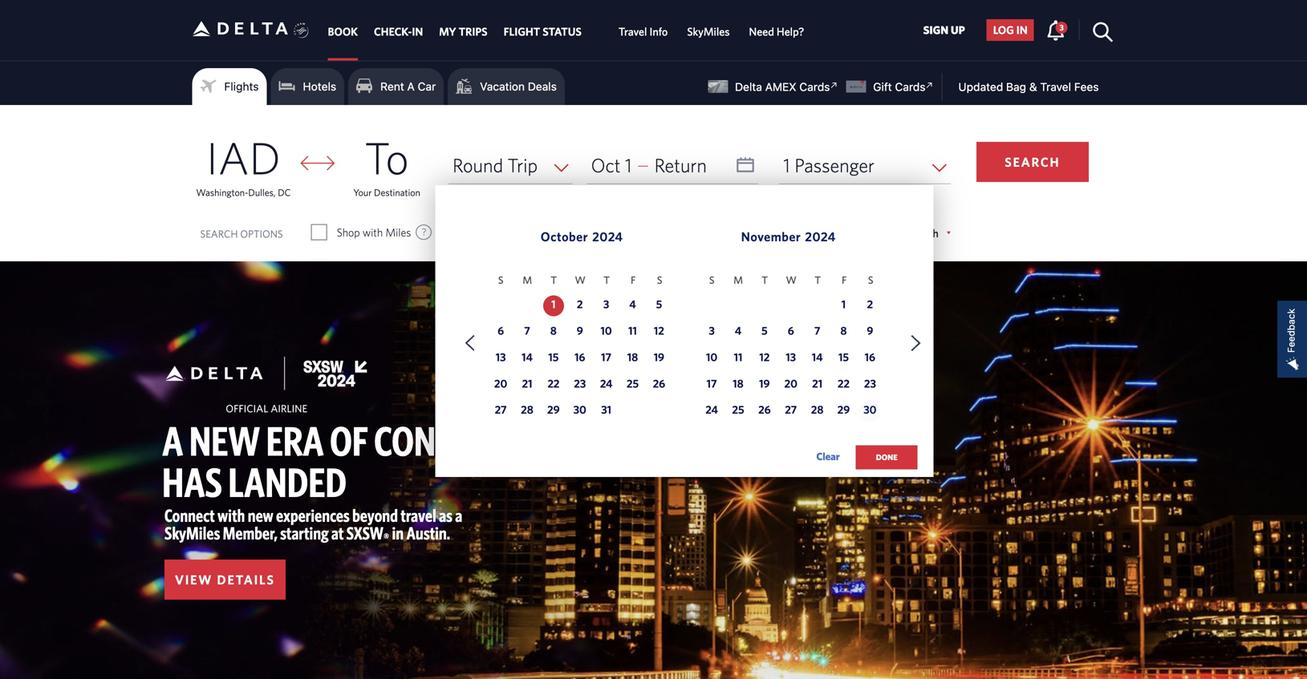 Task type: vqa. For each thing, say whether or not it's contained in the screenshot.
Passengers corresponding to the 8 Passengers option
no



Task type: describe. For each thing, give the bounding box(es) containing it.
1 horizontal spatial 12
[[760, 351, 770, 364]]

travel info link
[[619, 17, 668, 46]]

need help? link
[[749, 17, 804, 46]]

new
[[248, 506, 274, 526]]

flexible
[[686, 226, 719, 239]]

1 20 link from the left
[[490, 375, 511, 396]]

1 for 2024 "1" link
[[842, 298, 846, 311]]

1 vertical spatial 19 link
[[754, 375, 775, 396]]

1 horizontal spatial 24
[[706, 403, 718, 417]]

2 27 from the left
[[785, 403, 797, 417]]

1 13 link from the left
[[490, 349, 511, 370]]

0 horizontal spatial 11
[[629, 324, 637, 338]]

hotels link
[[279, 75, 336, 99]]

2 16 link from the left
[[860, 349, 881, 370]]

2 16 from the left
[[865, 351, 876, 364]]

are
[[670, 226, 684, 239]]

8 for first 8 link
[[550, 324, 557, 338]]

2 6 link from the left
[[781, 322, 802, 343]]

13 for 1st 13 'link' from the right
[[786, 351, 796, 364]]

my dates are flexible
[[624, 226, 719, 239]]

0 horizontal spatial travel
[[619, 25, 647, 38]]

®
[[384, 531, 389, 546]]

1 vertical spatial 5 link
[[754, 322, 775, 343]]

10 for top 10 link
[[601, 324, 612, 338]]

austin.
[[407, 523, 450, 544]]

1 vertical spatial 19
[[759, 377, 770, 390]]

1 vertical spatial 24 link
[[702, 401, 722, 422]]

none text field inside book tab panel
[[587, 147, 759, 184]]

0 vertical spatial 19 link
[[649, 349, 670, 370]]

20 for second 20 link from the left
[[785, 377, 798, 390]]

miles
[[386, 226, 411, 239]]

0 vertical spatial 12
[[654, 324, 664, 338]]

17 for the leftmost the 17 link
[[601, 351, 612, 364]]

iad washington-dulles, dc
[[196, 131, 291, 198]]

help?
[[777, 25, 804, 38]]

1 22 from the left
[[548, 377, 560, 390]]

trip
[[508, 154, 538, 177]]

1 vertical spatial 10 link
[[702, 349, 722, 370]]

0 vertical spatial 24 link
[[596, 375, 617, 396]]

20 for second 20 link from the right
[[494, 377, 507, 390]]

dc
[[278, 187, 291, 198]]

to your destination
[[353, 131, 420, 198]]

2 14 from the left
[[812, 351, 823, 364]]

gift
[[873, 80, 892, 94]]

has
[[162, 458, 222, 506]]

this link opens another site in a new window that may not follow the same accessibility policies as delta air lines. image
[[922, 78, 938, 93]]

3 for middle 3 link
[[709, 324, 715, 338]]

october
[[541, 229, 588, 244]]

1 horizontal spatial 3 link
[[702, 322, 722, 343]]

sign up link
[[917, 19, 972, 41]]

0 vertical spatial 26 link
[[649, 375, 670, 396]]

My dates are flexible checkbox
[[599, 225, 613, 241]]

30 for 1st 30 link from the right
[[864, 403, 877, 417]]

1 9 from the left
[[577, 324, 583, 338]]

6 for second 6 link from the left
[[788, 324, 794, 338]]

delta amex cards
[[735, 80, 830, 94]]

my
[[439, 25, 456, 38]]

0 vertical spatial 12 link
[[649, 322, 670, 343]]

october 2024
[[541, 229, 623, 244]]

a inside a new era of connection has landed
[[162, 417, 183, 464]]

25 for rightmost 25 link
[[732, 403, 744, 417]]

m for october
[[523, 274, 532, 286]]

book
[[328, 25, 358, 38]]

1 vertical spatial 18 link
[[728, 375, 749, 396]]

search
[[907, 227, 939, 240]]

fees
[[1074, 80, 1099, 94]]

1 vertical spatial 11 link
[[728, 349, 749, 370]]

1 vertical spatial 4 link
[[728, 322, 749, 343]]

2 28 link from the left
[[807, 401, 828, 422]]

return
[[654, 154, 707, 177]]

0 vertical spatial 25 link
[[622, 375, 643, 396]]

5 for the topmost "5" link
[[656, 298, 662, 311]]

era
[[266, 417, 324, 464]]

1 28 link from the left
[[517, 401, 538, 422]]

2 30 link from the left
[[860, 401, 881, 422]]

updated
[[959, 80, 1003, 94]]

0 horizontal spatial 18 link
[[622, 349, 643, 370]]

landed
[[228, 458, 347, 506]]

check-in
[[374, 25, 423, 38]]

oct
[[591, 154, 621, 177]]

travel
[[401, 506, 437, 526]]

skymiles inside "connect with new experiences beyond travel as a skymiles member, starting at sxsw"
[[165, 523, 220, 544]]

1 23 link from the left
[[570, 375, 590, 396]]

Shop with Miles checkbox
[[312, 225, 326, 241]]

your
[[353, 187, 372, 198]]

4 s from the left
[[868, 274, 874, 286]]

updated bag & travel fees link
[[943, 80, 1099, 94]]

travel info
[[619, 25, 668, 38]]

2 22 from the left
[[838, 377, 850, 390]]

sxsw
[[347, 523, 384, 544]]

in for log in
[[1017, 23, 1028, 36]]

car
[[418, 80, 436, 93]]

advanced search
[[857, 227, 939, 240]]

round
[[453, 154, 503, 177]]

6 for 1st 6 link from left
[[498, 324, 504, 338]]

view details
[[175, 573, 275, 588]]

f for november 2024
[[842, 274, 847, 286]]

beyond
[[352, 506, 398, 526]]

1 8 link from the left
[[543, 322, 564, 343]]

2 13 link from the left
[[781, 349, 802, 370]]

options
[[240, 228, 283, 240]]

2 2 link from the left
[[860, 296, 881, 317]]

1 vertical spatial 4
[[735, 324, 742, 338]]

vacation deals
[[480, 80, 557, 93]]

26 for the top 26 link
[[653, 377, 665, 390]]

search for search options
[[200, 228, 238, 240]]

1 vertical spatial 17 link
[[702, 375, 722, 396]]

clear button
[[817, 445, 840, 469]]

amex
[[765, 80, 797, 94]]

28 for 2nd 28 link from left
[[811, 403, 824, 417]]

experiences
[[276, 506, 350, 526]]

flight status
[[504, 25, 582, 38]]

15 for first 15 link from the right
[[839, 351, 849, 364]]

log in button
[[987, 19, 1034, 41]]

2 22 link from the left
[[833, 375, 854, 396]]

connection
[[374, 417, 565, 464]]

2 t from the left
[[604, 274, 610, 286]]

2 9 from the left
[[867, 324, 873, 338]]

13 for 1st 13 'link'
[[496, 351, 506, 364]]

25 for topmost 25 link
[[627, 377, 639, 390]]

1 for "1" link for m
[[552, 298, 556, 311]]

1 Passenger field
[[780, 147, 951, 184]]

1 6 link from the left
[[490, 322, 511, 343]]

oct 1
[[591, 154, 632, 177]]

w for october
[[575, 274, 586, 286]]

0 vertical spatial 24
[[600, 377, 613, 390]]

gift cards
[[873, 80, 926, 94]]

refundable fares
[[480, 226, 558, 239]]

deals
[[528, 80, 557, 93]]

1 horizontal spatial 25 link
[[728, 401, 749, 422]]

1 vertical spatial 3 link
[[596, 296, 617, 317]]

2 9 link from the left
[[860, 322, 881, 343]]

Round Trip field
[[449, 147, 573, 184]]

starting
[[280, 523, 329, 544]]

2 27 link from the left
[[781, 401, 802, 422]]

check-
[[374, 25, 412, 38]]

hotels
[[303, 80, 336, 93]]

1 21 link from the left
[[517, 375, 538, 396]]

1 29 link from the left
[[543, 401, 564, 422]]

0 vertical spatial 4 link
[[622, 296, 643, 317]]

2 21 link from the left
[[807, 375, 828, 396]]

shop with miles
[[337, 226, 411, 239]]

passenger
[[795, 154, 875, 177]]

1 2 from the left
[[577, 298, 583, 311]]

1 link for m
[[543, 296, 564, 317]]

iad
[[206, 131, 281, 183]]

1 14 link from the left
[[517, 349, 538, 370]]

washington-
[[196, 187, 248, 198]]

1 horizontal spatial 26 link
[[754, 401, 775, 422]]

my
[[624, 226, 639, 239]]

1 horizontal spatial travel
[[1040, 80, 1071, 94]]

search button
[[977, 142, 1089, 182]]

refundable
[[480, 226, 531, 239]]

1 vertical spatial 11
[[734, 351, 743, 364]]

book tab panel
[[0, 105, 1307, 487]]

with for miles
[[363, 226, 383, 239]]

26 for the rightmost 26 link
[[759, 403, 771, 417]]

sign up
[[923, 23, 965, 36]]

3 s from the left
[[709, 274, 715, 286]]

as
[[439, 506, 453, 526]]

round trip
[[453, 154, 538, 177]]

0 horizontal spatial 17 link
[[596, 349, 617, 370]]

1 for 1 passenger
[[784, 154, 790, 177]]

1 vertical spatial 12 link
[[754, 349, 775, 370]]

2 23 link from the left
[[860, 375, 881, 396]]

of
[[330, 417, 368, 464]]

0 vertical spatial 3 link
[[1046, 19, 1068, 40]]

f for october 2024
[[631, 274, 636, 286]]

delta
[[735, 80, 762, 94]]



Task type: locate. For each thing, give the bounding box(es) containing it.
1 vertical spatial 3
[[603, 298, 609, 311]]

2024 left my
[[592, 229, 623, 244]]

28 up connection
[[521, 403, 534, 417]]

28 for first 28 link from left
[[521, 403, 534, 417]]

2 15 link from the left
[[833, 349, 854, 370]]

a
[[407, 80, 415, 93], [162, 417, 183, 464]]

need help?
[[749, 25, 804, 38]]

0 horizontal spatial 29
[[547, 403, 560, 417]]

advanced search link
[[857, 227, 951, 240]]

1 horizontal spatial 22
[[838, 377, 850, 390]]

30 link left 31 link
[[570, 401, 590, 422]]

0 vertical spatial 3
[[1060, 23, 1064, 32]]

2 29 from the left
[[838, 403, 850, 417]]

1 horizontal spatial 14 link
[[807, 349, 828, 370]]

30 link
[[570, 401, 590, 422], [860, 401, 881, 422]]

13 link
[[490, 349, 511, 370], [781, 349, 802, 370]]

30 up done
[[864, 403, 877, 417]]

delta amex cards link
[[708, 78, 842, 94]]

0 vertical spatial 18
[[627, 351, 638, 364]]

0 vertical spatial 26
[[653, 377, 665, 390]]

0 vertical spatial 10 link
[[596, 322, 617, 343]]

10 for the bottommost 10 link
[[706, 351, 718, 364]]

2 23 from the left
[[864, 377, 876, 390]]

m down refundable fares
[[523, 274, 532, 286]]

flight
[[504, 25, 540, 38]]

2 7 from the left
[[815, 324, 821, 338]]

1 vertical spatial 5
[[762, 324, 768, 338]]

skymiles up view
[[165, 523, 220, 544]]

5 link
[[649, 296, 670, 317], [754, 322, 775, 343]]

m down november
[[734, 274, 743, 286]]

16
[[575, 351, 585, 364], [865, 351, 876, 364]]

1 horizontal spatial 29 link
[[833, 401, 854, 422]]

17
[[601, 351, 612, 364], [707, 377, 717, 390]]

updated bag & travel fees
[[959, 80, 1099, 94]]

1 horizontal spatial 6
[[788, 324, 794, 338]]

3 t from the left
[[762, 274, 768, 286]]

skymiles right info
[[687, 25, 730, 38]]

0 vertical spatial travel
[[619, 25, 647, 38]]

2 20 link from the left
[[781, 375, 802, 396]]

1 vertical spatial 12
[[760, 351, 770, 364]]

16 link
[[570, 349, 590, 370], [860, 349, 881, 370]]

dates
[[642, 226, 667, 239]]

2 29 link from the left
[[833, 401, 854, 422]]

check-in link
[[374, 17, 423, 46]]

7 link
[[517, 322, 538, 343], [807, 322, 828, 343]]

2 down advanced
[[867, 298, 873, 311]]

0 horizontal spatial 11 link
[[622, 322, 643, 343]]

t
[[551, 274, 557, 286], [604, 274, 610, 286], [762, 274, 768, 286], [815, 274, 821, 286]]

t down the october
[[551, 274, 557, 286]]

1 horizontal spatial 16
[[865, 351, 876, 364]]

1 horizontal spatial 29
[[838, 403, 850, 417]]

10 link
[[596, 322, 617, 343], [702, 349, 722, 370]]

a
[[455, 506, 463, 526]]

1 horizontal spatial a
[[407, 80, 415, 93]]

vacation deals link
[[456, 75, 557, 99]]

4 link
[[622, 296, 643, 317], [728, 322, 749, 343]]

my trips
[[439, 25, 488, 38]]

search for search
[[1005, 154, 1061, 169]]

advanced
[[857, 227, 904, 240]]

1 15 link from the left
[[543, 349, 564, 370]]

2 vertical spatial 3 link
[[702, 322, 722, 343]]

0 horizontal spatial 23
[[574, 377, 586, 390]]

2 horizontal spatial 3
[[1060, 23, 1064, 32]]

17 for bottom the 17 link
[[707, 377, 717, 390]]

1 horizontal spatial 25
[[732, 403, 744, 417]]

s down advanced
[[868, 274, 874, 286]]

0 vertical spatial 18 link
[[622, 349, 643, 370]]

30 link up done
[[860, 401, 881, 422]]

6 link
[[490, 322, 511, 343], [781, 322, 802, 343]]

1 horizontal spatial 7 link
[[807, 322, 828, 343]]

2 8 link from the left
[[833, 322, 854, 343]]

1 horizontal spatial 27
[[785, 403, 797, 417]]

connect with new experiences beyond travel as a skymiles member, starting at sxsw
[[165, 506, 463, 544]]

1 vertical spatial 24
[[706, 403, 718, 417]]

rent a car link
[[356, 75, 436, 99]]

8
[[550, 324, 557, 338], [841, 324, 847, 338]]

1 vertical spatial skymiles
[[165, 523, 220, 544]]

21 for first '21' link from left
[[522, 377, 532, 390]]

cards inside delta amex cards link
[[800, 80, 830, 94]]

2 m from the left
[[734, 274, 743, 286]]

1 horizontal spatial with
[[363, 226, 383, 239]]

1 30 link from the left
[[570, 401, 590, 422]]

2 cards from the left
[[895, 80, 926, 94]]

t down "my dates are flexible" checkbox
[[604, 274, 610, 286]]

29 up clear button
[[838, 403, 850, 417]]

1 9 link from the left
[[570, 322, 590, 343]]

0 horizontal spatial 14
[[522, 351, 533, 364]]

2 30 from the left
[[864, 403, 877, 417]]

search options
[[200, 228, 283, 240]]

2024 for november 2024
[[805, 229, 836, 244]]

22 link
[[543, 375, 564, 396], [833, 375, 854, 396]]

2 21 from the left
[[812, 377, 823, 390]]

search inside button
[[1005, 154, 1061, 169]]

0 horizontal spatial 28
[[521, 403, 534, 417]]

trips
[[459, 25, 488, 38]]

with
[[363, 226, 383, 239], [218, 506, 245, 526]]

s
[[498, 274, 504, 286], [657, 274, 663, 286], [709, 274, 715, 286], [868, 274, 874, 286]]

18 for the bottom the 18 link
[[733, 377, 744, 390]]

1 horizontal spatial 3
[[709, 324, 715, 338]]

30 for second 30 link from the right
[[574, 403, 587, 417]]

2 8 from the left
[[841, 324, 847, 338]]

w for november
[[786, 274, 797, 286]]

1 horizontal spatial 24 link
[[702, 401, 722, 422]]

in right ®
[[392, 523, 404, 544]]

1 horizontal spatial 18 link
[[728, 375, 749, 396]]

0 horizontal spatial 8 link
[[543, 322, 564, 343]]

1 horizontal spatial skymiles
[[687, 25, 730, 38]]

a left new
[[162, 417, 183, 464]]

view
[[175, 573, 213, 588]]

1 s from the left
[[498, 274, 504, 286]]

0 vertical spatial 11
[[629, 324, 637, 338]]

23
[[574, 377, 586, 390], [864, 377, 876, 390]]

1 7 from the left
[[524, 324, 530, 338]]

connect
[[165, 506, 215, 526]]

0 vertical spatial 5
[[656, 298, 662, 311]]

w down 'november 2024'
[[786, 274, 797, 286]]

0 vertical spatial 19
[[654, 351, 665, 364]]

with inside book tab panel
[[363, 226, 383, 239]]

1
[[625, 154, 632, 177], [784, 154, 790, 177], [552, 298, 556, 311], [842, 298, 846, 311]]

22
[[548, 377, 560, 390], [838, 377, 850, 390]]

1 horizontal spatial 22 link
[[833, 375, 854, 396]]

1 30 from the left
[[574, 403, 587, 417]]

a left the car
[[407, 80, 415, 93]]

None text field
[[587, 147, 759, 184]]

1 6 from the left
[[498, 324, 504, 338]]

0 horizontal spatial 12 link
[[649, 322, 670, 343]]

2 s from the left
[[657, 274, 663, 286]]

1 horizontal spatial 17
[[707, 377, 717, 390]]

1 inside field
[[784, 154, 790, 177]]

0 horizontal spatial 4
[[629, 298, 636, 311]]

1 horizontal spatial 21
[[812, 377, 823, 390]]

31
[[601, 403, 612, 417]]

done
[[876, 453, 898, 462]]

0 horizontal spatial f
[[631, 274, 636, 286]]

dulles,
[[248, 187, 276, 198]]

1 w from the left
[[575, 274, 586, 286]]

15 for second 15 link from the right
[[548, 351, 559, 364]]

28 up clear
[[811, 403, 824, 417]]

1 horizontal spatial f
[[842, 274, 847, 286]]

11
[[629, 324, 637, 338], [734, 351, 743, 364]]

0 horizontal spatial 16 link
[[570, 349, 590, 370]]

with left new
[[218, 506, 245, 526]]

1 horizontal spatial 8 link
[[833, 322, 854, 343]]

2 2024 from the left
[[805, 229, 836, 244]]

15 link
[[543, 349, 564, 370], [833, 349, 854, 370]]

4 t from the left
[[815, 274, 821, 286]]

delta air lines image
[[192, 4, 289, 54]]

with for new
[[218, 506, 245, 526]]

0 horizontal spatial 25
[[627, 377, 639, 390]]

1 15 from the left
[[548, 351, 559, 364]]

1 horizontal spatial 8
[[841, 324, 847, 338]]

29
[[547, 403, 560, 417], [838, 403, 850, 417]]

0 horizontal spatial 2 link
[[570, 296, 590, 317]]

1 horizontal spatial 4
[[735, 324, 742, 338]]

log
[[993, 23, 1014, 36]]

0 horizontal spatial 30 link
[[570, 401, 590, 422]]

bag
[[1006, 80, 1027, 94]]

a new era of connection has landed
[[162, 417, 565, 506]]

this link opens another site in a new window that may not follow the same accessibility policies as delta air lines. image
[[827, 78, 842, 93]]

0 vertical spatial with
[[363, 226, 383, 239]]

1 horizontal spatial 13 link
[[781, 349, 802, 370]]

in inside button
[[1017, 23, 1028, 36]]

1 16 from the left
[[575, 351, 585, 364]]

8 for first 8 link from right
[[841, 324, 847, 338]]

done button
[[856, 446, 918, 470]]

2 15 from the left
[[839, 351, 849, 364]]

2 20 from the left
[[785, 377, 798, 390]]

vacation
[[480, 80, 525, 93]]

with right shop
[[363, 226, 383, 239]]

1 2 link from the left
[[570, 296, 590, 317]]

8 link
[[543, 322, 564, 343], [833, 322, 854, 343]]

7 for second 7 link
[[815, 324, 821, 338]]

0 horizontal spatial 13
[[496, 351, 506, 364]]

cards right amex
[[800, 80, 830, 94]]

1 16 link from the left
[[570, 349, 590, 370]]

29 link left 31 link
[[543, 401, 564, 422]]

3 for the middle 3 link
[[603, 298, 609, 311]]

book link
[[328, 17, 358, 46]]

0 horizontal spatial 12
[[654, 324, 664, 338]]

1 horizontal spatial 28
[[811, 403, 824, 417]]

20
[[494, 377, 507, 390], [785, 377, 798, 390]]

1 horizontal spatial 19
[[759, 377, 770, 390]]

1 7 link from the left
[[517, 322, 538, 343]]

s down flexible
[[709, 274, 715, 286]]

s down dates
[[657, 274, 663, 286]]

skymiles link
[[687, 17, 730, 46]]

® in austin.
[[384, 523, 450, 546]]

7 for second 7 link from the right
[[524, 324, 530, 338]]

at
[[331, 523, 344, 544]]

rent a car
[[381, 80, 436, 93]]

1 20 from the left
[[494, 377, 507, 390]]

0 horizontal spatial 25 link
[[622, 375, 643, 396]]

1 passenger
[[784, 154, 875, 177]]

2 down october 2024
[[577, 298, 583, 311]]

1 14 from the left
[[522, 351, 533, 364]]

0 horizontal spatial 9 link
[[570, 322, 590, 343]]

14
[[522, 351, 533, 364], [812, 351, 823, 364]]

0 vertical spatial a
[[407, 80, 415, 93]]

1 t from the left
[[551, 274, 557, 286]]

28 link up clear
[[807, 401, 828, 422]]

new
[[189, 417, 260, 464]]

&
[[1030, 80, 1037, 94]]

t down november
[[762, 274, 768, 286]]

2 1 link from the left
[[833, 296, 854, 317]]

1 2024 from the left
[[592, 229, 623, 244]]

0 horizontal spatial 5
[[656, 298, 662, 311]]

skyteam image
[[294, 5, 309, 56]]

1 29 from the left
[[547, 403, 560, 417]]

0 horizontal spatial cards
[[800, 80, 830, 94]]

1 1 link from the left
[[543, 296, 564, 317]]

0 horizontal spatial 19
[[654, 351, 665, 364]]

1 horizontal spatial 9
[[867, 324, 873, 338]]

0 vertical spatial 11 link
[[622, 322, 643, 343]]

5 for the bottommost "5" link
[[762, 324, 768, 338]]

tab list
[[320, 0, 814, 60]]

21 link up connection
[[517, 375, 538, 396]]

1 vertical spatial 26 link
[[754, 401, 775, 422]]

28 link left 31 link
[[517, 401, 538, 422]]

search down washington-
[[200, 228, 238, 240]]

25 link
[[622, 375, 643, 396], [728, 401, 749, 422]]

0 horizontal spatial 13 link
[[490, 349, 511, 370]]

cards inside gift cards "link"
[[895, 80, 926, 94]]

skymiles inside tab list
[[687, 25, 730, 38]]

2 13 from the left
[[786, 351, 796, 364]]

2 7 link from the left
[[807, 322, 828, 343]]

1 horizontal spatial 11
[[734, 351, 743, 364]]

1 23 from the left
[[574, 377, 586, 390]]

t down 'november 2024'
[[815, 274, 821, 286]]

0 horizontal spatial search
[[200, 228, 238, 240]]

0 vertical spatial 5 link
[[649, 296, 670, 317]]

1 8 from the left
[[550, 324, 557, 338]]

in right the log
[[1017, 23, 1028, 36]]

9
[[577, 324, 583, 338], [867, 324, 873, 338]]

0 horizontal spatial 22 link
[[543, 375, 564, 396]]

27 link
[[490, 401, 511, 422], [781, 401, 802, 422]]

1 vertical spatial 17
[[707, 377, 717, 390]]

0 horizontal spatial 16
[[575, 351, 585, 364]]

2 f from the left
[[842, 274, 847, 286]]

0 horizontal spatial 29 link
[[543, 401, 564, 422]]

s down refundable
[[498, 274, 504, 286]]

6
[[498, 324, 504, 338], [788, 324, 794, 338]]

sign
[[923, 23, 949, 36]]

30 left 31
[[574, 403, 587, 417]]

1 horizontal spatial 12 link
[[754, 349, 775, 370]]

29 left 31
[[547, 403, 560, 417]]

2024 right november
[[805, 229, 836, 244]]

m for november
[[734, 274, 743, 286]]

1 27 link from the left
[[490, 401, 511, 422]]

15
[[548, 351, 559, 364], [839, 351, 849, 364]]

1 horizontal spatial search
[[1005, 154, 1061, 169]]

28
[[521, 403, 534, 417], [811, 403, 824, 417]]

up
[[951, 23, 965, 36]]

1 13 from the left
[[496, 351, 506, 364]]

1 vertical spatial with
[[218, 506, 245, 526]]

travel right the &
[[1040, 80, 1071, 94]]

1 21 from the left
[[522, 377, 532, 390]]

2 link down october 2024
[[570, 296, 590, 317]]

25
[[627, 377, 639, 390], [732, 403, 744, 417]]

fares
[[534, 226, 558, 239]]

1 horizontal spatial 15
[[839, 351, 849, 364]]

search down the &
[[1005, 154, 1061, 169]]

1 horizontal spatial 28 link
[[807, 401, 828, 422]]

1 link for 2024
[[833, 296, 854, 317]]

0 horizontal spatial 4 link
[[622, 296, 643, 317]]

with inside "connect with new experiences beyond travel as a skymiles member, starting at sxsw"
[[218, 506, 245, 526]]

2 14 link from the left
[[807, 349, 828, 370]]

18 for the leftmost the 18 link
[[627, 351, 638, 364]]

2 28 from the left
[[811, 403, 824, 417]]

cards right gift
[[895, 80, 926, 94]]

2024 for october 2024
[[592, 229, 623, 244]]

travel left info
[[619, 25, 647, 38]]

1 f from the left
[[631, 274, 636, 286]]

1 28 from the left
[[521, 403, 534, 417]]

1 27 from the left
[[495, 403, 507, 417]]

13
[[496, 351, 506, 364], [786, 351, 796, 364]]

a inside rent a car link
[[407, 80, 415, 93]]

1 horizontal spatial 15 link
[[833, 349, 854, 370]]

18
[[627, 351, 638, 364], [733, 377, 744, 390]]

cards
[[800, 80, 830, 94], [895, 80, 926, 94]]

view details link
[[165, 560, 286, 600]]

w down october 2024
[[575, 274, 586, 286]]

in for ® in austin.
[[392, 523, 404, 544]]

w
[[575, 274, 586, 286], [786, 274, 797, 286]]

tab list containing book
[[320, 0, 814, 60]]

1 horizontal spatial 14
[[812, 351, 823, 364]]

2 6 from the left
[[788, 324, 794, 338]]

2 link down advanced
[[860, 296, 881, 317]]

1 m from the left
[[523, 274, 532, 286]]

0 horizontal spatial 23 link
[[570, 375, 590, 396]]

0 horizontal spatial 19 link
[[649, 349, 670, 370]]

1 cards from the left
[[800, 80, 830, 94]]

calendar expanded, use arrow keys to select date application
[[436, 185, 934, 487]]

skymiles
[[687, 25, 730, 38], [165, 523, 220, 544]]

29 link up clear button
[[833, 401, 854, 422]]

0 horizontal spatial w
[[575, 274, 586, 286]]

1 horizontal spatial 27 link
[[781, 401, 802, 422]]

1 22 link from the left
[[543, 375, 564, 396]]

0 horizontal spatial 1 link
[[543, 296, 564, 317]]

0 horizontal spatial 9
[[577, 324, 583, 338]]

my trips link
[[439, 17, 488, 46]]

shop
[[337, 226, 360, 239]]

1 horizontal spatial 5
[[762, 324, 768, 338]]

27
[[495, 403, 507, 417], [785, 403, 797, 417]]

21 link
[[517, 375, 538, 396], [807, 375, 828, 396]]

in inside ® in austin.
[[392, 523, 404, 544]]

2 2 from the left
[[867, 298, 873, 311]]

info
[[650, 25, 668, 38]]

need
[[749, 25, 774, 38]]

flights link
[[200, 75, 259, 99]]

status
[[543, 25, 582, 38]]

10
[[601, 324, 612, 338], [706, 351, 718, 364]]

1 horizontal spatial 10
[[706, 351, 718, 364]]

21 for 1st '21' link from the right
[[812, 377, 823, 390]]

21 link up clear
[[807, 375, 828, 396]]

0 horizontal spatial 18
[[627, 351, 638, 364]]

2 w from the left
[[786, 274, 797, 286]]

26 link
[[649, 375, 670, 396], [754, 401, 775, 422]]



